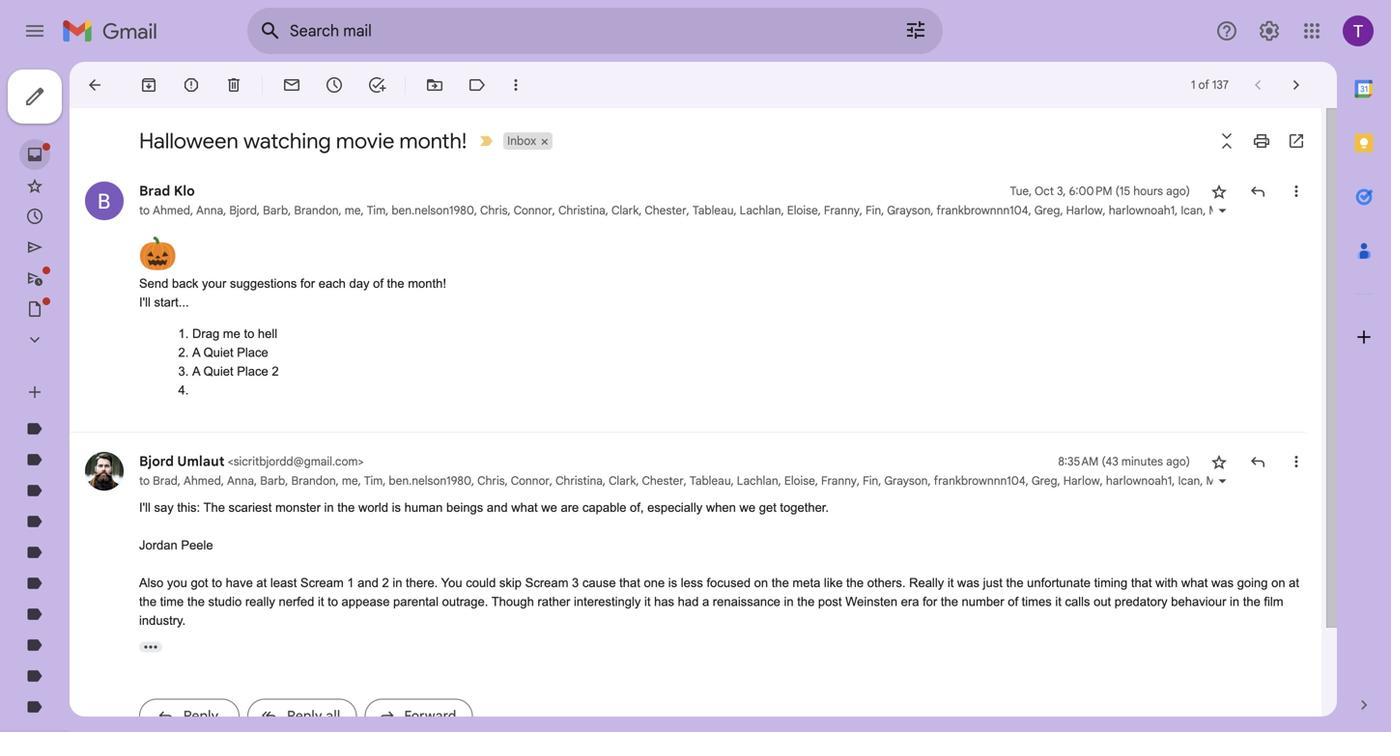 Task type: vqa. For each thing, say whether or not it's contained in the screenshot.
51
no



Task type: locate. For each thing, give the bounding box(es) containing it.
bjord up suggestions
[[229, 203, 257, 218]]

to inside send back your suggestions for each day of the month! i'll start... drag me to hell a quiet place a quiet place 2
[[244, 327, 254, 341]]

harlow
[[1066, 203, 1103, 218], [1064, 474, 1100, 488]]

2 vertical spatial me
[[342, 474, 358, 488]]

i'll
[[139, 295, 151, 310], [139, 501, 151, 515]]

1 vertical spatial franny
[[821, 474, 857, 488]]

ago) right minutes
[[1166, 455, 1190, 469]]

1 vertical spatial fin
[[863, 474, 879, 488]]

chris down the "inbox" button
[[480, 203, 508, 218]]

0 horizontal spatial at
[[256, 576, 267, 590]]

reply link
[[139, 699, 240, 732]]

1 vertical spatial harlow
[[1064, 474, 1100, 488]]

tim
[[367, 203, 386, 218], [364, 474, 383, 488]]

1 vertical spatial eloise
[[784, 474, 815, 488]]

predatory
[[1115, 595, 1168, 609]]

have
[[226, 576, 253, 590]]

i'll left say
[[139, 501, 151, 515]]

for inside send back your suggestions for each day of the month! i'll start... drag me to hell a quiet place a quiet place 2
[[300, 276, 315, 291]]

0 horizontal spatial was
[[957, 576, 980, 590]]

me for bjord
[[345, 203, 361, 218]]

back to inbox image
[[85, 75, 104, 95]]

brad up say
[[153, 474, 178, 488]]

umlaut
[[177, 453, 225, 470]]

bjord left umlaut
[[139, 453, 174, 470]]

0 vertical spatial michael's
[[1209, 203, 1258, 218]]

2 horizontal spatial of
[[1199, 78, 1210, 92]]

0 horizontal spatial that
[[620, 576, 641, 590]]

we left the are
[[541, 501, 557, 515]]

8:35 am
[[1058, 455, 1099, 469]]

ican down 8:35 am (43 minutes ago) cell
[[1178, 474, 1200, 488]]

1 vertical spatial a
[[192, 364, 200, 379]]

ican
[[1181, 203, 1203, 218], [1178, 474, 1200, 488]]

ago) inside cell
[[1166, 455, 1190, 469]]

studio
[[208, 595, 242, 609]]

lachlan
[[740, 203, 781, 218], [737, 474, 778, 488]]

0 horizontal spatial we
[[541, 501, 557, 515]]

lachlan for to brad , ahmed , anna , barb , brandon , me , tim , ben.nelson1980 , chris , connor , christina , clark , chester , tableau , lachlan , eloise , franny , fin , grayson , frankbrownnn104 , greg , harlow , harlownoah1 , ican , michael's
[[737, 474, 778, 488]]

with
[[1156, 576, 1178, 590]]

,
[[190, 203, 193, 218], [223, 203, 226, 218], [257, 203, 260, 218], [288, 203, 291, 218], [339, 203, 342, 218], [361, 203, 364, 218], [386, 203, 389, 218], [474, 203, 477, 218], [508, 203, 511, 218], [553, 203, 556, 218], [606, 203, 609, 218], [639, 203, 642, 218], [687, 203, 690, 218], [734, 203, 737, 218], [781, 203, 784, 218], [818, 203, 821, 218], [860, 203, 863, 218], [881, 203, 884, 218], [931, 203, 934, 218], [1029, 203, 1032, 218], [1060, 203, 1063, 218], [1103, 203, 1106, 218], [1175, 203, 1178, 218], [1203, 203, 1206, 218], [1339, 203, 1345, 218], [1372, 203, 1378, 218], [178, 474, 181, 488], [221, 474, 224, 488], [254, 474, 257, 488], [285, 474, 288, 488], [336, 474, 339, 488], [358, 474, 361, 488], [383, 474, 386, 488], [472, 474, 475, 488], [505, 474, 508, 488], [550, 474, 553, 488], [603, 474, 606, 488], [636, 474, 639, 488], [684, 474, 687, 488], [731, 474, 734, 488], [778, 474, 781, 488], [815, 474, 818, 488], [857, 474, 860, 488], [879, 474, 882, 488], [928, 474, 931, 488], [1026, 474, 1029, 488], [1058, 474, 1061, 488], [1100, 474, 1103, 488], [1172, 474, 1175, 488], [1200, 474, 1203, 488], [1336, 474, 1342, 488]]

month! inside send back your suggestions for each day of the month! i'll start... drag me to hell a quiet place a quiet place 2
[[408, 276, 446, 291]]

0 horizontal spatial and
[[358, 576, 379, 590]]

tim up the world
[[364, 474, 383, 488]]

1 horizontal spatial 2
[[382, 576, 389, 590]]

2 vertical spatial in
[[1230, 595, 1240, 609]]

barb for anna
[[260, 474, 285, 488]]

anna down halloween
[[196, 203, 223, 218]]

the right 'day'
[[387, 276, 404, 291]]

harlownoah1 down minutes
[[1106, 474, 1172, 488]]

0 vertical spatial bjord
[[229, 203, 257, 218]]

it down unfortunate on the bottom right
[[1055, 595, 1062, 609]]

harlow down 6:00 pm in the right of the page
[[1066, 203, 1103, 218]]

to
[[139, 203, 150, 218], [244, 327, 254, 341], [139, 474, 150, 488], [212, 576, 222, 590], [328, 595, 338, 609]]

>
[[358, 455, 364, 469]]

1 show details image from the top
[[1217, 205, 1228, 216]]

meta
[[793, 576, 821, 590]]

1 vertical spatial 2
[[382, 576, 389, 590]]

not starred image
[[1210, 452, 1229, 472]]

really
[[245, 595, 275, 609]]

what left the are
[[511, 501, 538, 515]]

it right really
[[948, 576, 954, 590]]

halloween watching movie month!
[[139, 128, 467, 155]]

1 vertical spatial christina
[[556, 474, 603, 488]]

ben.nelson1980 for anna
[[389, 474, 472, 488]]

1 left 137
[[1191, 78, 1196, 92]]

1 quiet from the top
[[203, 345, 233, 360]]

industry.
[[139, 614, 186, 628]]

ahmed down umlaut
[[184, 474, 221, 488]]

when
[[706, 501, 736, 515]]

ben.nelson1980 for bjord
[[392, 203, 474, 218]]

0 vertical spatial barb
[[263, 203, 288, 218]]

outrage.
[[442, 595, 488, 609]]

i'll down 'send'
[[139, 295, 151, 310]]

harlow down 8:35 am
[[1064, 474, 1100, 488]]

1 vertical spatial show details image
[[1217, 475, 1228, 487]]

2 i'll from the top
[[139, 501, 151, 515]]

michael's down not starred icon
[[1209, 203, 1258, 218]]

show details image
[[1217, 205, 1228, 216], [1217, 475, 1228, 487]]

we left get on the bottom of the page
[[740, 501, 756, 515]]

on up film
[[1272, 576, 1286, 590]]

1 vertical spatial clark
[[609, 474, 636, 488]]

month! down move to image
[[399, 128, 467, 155]]

navigation
[[0, 62, 232, 732]]

to left hell
[[244, 327, 254, 341]]

1 vertical spatial harlownoah1
[[1106, 474, 1172, 488]]

at
[[256, 576, 267, 590], [1289, 576, 1300, 590]]

1 vertical spatial quiet
[[203, 364, 233, 379]]

it right nerfed
[[318, 595, 324, 609]]

appease
[[342, 595, 390, 609]]

one
[[644, 576, 665, 590]]

1 horizontal spatial bjord
[[229, 203, 257, 218]]

like
[[824, 576, 843, 590]]

archive image
[[139, 75, 158, 95]]

calls
[[1065, 595, 1090, 609]]

show details image down not starred image
[[1217, 475, 1228, 487]]

though
[[492, 595, 534, 609]]

a
[[702, 595, 709, 609]]

2 ago) from the top
[[1166, 455, 1190, 469]]

eloise for to ahmed , anna , bjord , barb , brandon , me , tim , ben.nelson1980 , chris , connor , christina , clark , chester , tableau , lachlan , eloise , franny , fin , grayson , frankbrownnn104 , greg , harlow , harlownoah1 , ican , michael's
[[787, 203, 818, 218]]

1 vertical spatial chris
[[477, 474, 505, 488]]

1 ago) from the top
[[1166, 184, 1190, 199]]

2 down hell
[[272, 364, 279, 379]]

0 vertical spatial 1
[[1191, 78, 1196, 92]]

2 we from the left
[[740, 501, 756, 515]]

1 vertical spatial chester
[[642, 474, 684, 488]]

is right the world
[[392, 501, 401, 515]]

bjord
[[229, 203, 257, 218], [139, 453, 174, 470]]

1 vertical spatial tableau
[[690, 474, 731, 488]]

1 vertical spatial month!
[[408, 276, 446, 291]]

2 at from the left
[[1289, 576, 1300, 590]]

scream up nerfed
[[300, 576, 344, 590]]

1 vertical spatial barb
[[260, 474, 285, 488]]

1 horizontal spatial and
[[487, 501, 508, 515]]

me
[[345, 203, 361, 218], [223, 327, 240, 341], [342, 474, 358, 488]]

movie
[[336, 128, 395, 155]]

barb for bjord
[[263, 203, 288, 218]]

1 a from the top
[[192, 345, 200, 360]]

0 vertical spatial anna
[[196, 203, 223, 218]]

move to image
[[425, 75, 444, 95]]

ben.nelson1980
[[392, 203, 474, 218], [389, 474, 472, 488]]

lachlan for to ahmed , anna , bjord , barb , brandon , me , tim , ben.nelson1980 , chris , connor , christina , clark , chester , tableau , lachlan , eloise , franny , fin , grayson , frankbrownnn104 , greg , harlow , harlownoah1 , ican , michael's
[[740, 203, 781, 218]]

1 vertical spatial ben.nelson1980
[[389, 474, 472, 488]]

0 vertical spatial chris
[[480, 203, 508, 218]]

at right going at the right bottom of the page
[[1289, 576, 1300, 590]]

of
[[1199, 78, 1210, 92], [373, 276, 384, 291], [1008, 595, 1018, 609]]

it
[[948, 576, 954, 590], [318, 595, 324, 609], [644, 595, 651, 609], [1055, 595, 1062, 609]]

on
[[754, 576, 768, 590], [1272, 576, 1286, 590]]

the
[[387, 276, 404, 291], [337, 501, 355, 515], [772, 576, 789, 590], [846, 576, 864, 590], [1006, 576, 1024, 590], [139, 595, 157, 609], [187, 595, 205, 609], [797, 595, 815, 609], [941, 595, 958, 609], [1243, 595, 1261, 609]]

franny
[[824, 203, 860, 218], [821, 474, 857, 488]]

number
[[962, 595, 1005, 609]]

0 vertical spatial chester
[[645, 203, 687, 218]]

greg for to ahmed , anna , bjord , barb , brandon , me , tim , ben.nelson1980 , chris , connor , christina , clark , chester , tableau , lachlan , eloise , franny , fin , grayson , frankbrownnn104 , greg , harlow , harlownoah1 , ican , michael's
[[1035, 203, 1060, 218]]

month! right 'day'
[[408, 276, 446, 291]]

0 vertical spatial clark
[[612, 203, 639, 218]]

1 horizontal spatial for
[[923, 595, 938, 609]]

others.
[[867, 576, 906, 590]]

1 that from the left
[[620, 576, 641, 590]]

snooze image
[[325, 75, 344, 95]]

me right drag
[[223, 327, 240, 341]]

anna
[[196, 203, 223, 218], [227, 474, 254, 488]]

it left has
[[644, 595, 651, 609]]

what up behaviour on the bottom of the page
[[1182, 576, 1208, 590]]

show details image down not starred icon
[[1217, 205, 1228, 216]]

start...
[[154, 295, 189, 310]]

was left going at the right bottom of the page
[[1212, 576, 1234, 590]]

1 was from the left
[[957, 576, 980, 590]]

the down really
[[941, 595, 958, 609]]

that left one
[[620, 576, 641, 590]]

what inside also you got to have at least scream 1 and 2 in there. you could skip scream 3 cause that one is less focused on the meta like the others. really it was just the unfortunate timing that with what was going on at the time the studio really nerfed it to appease parental outrage. though rather interestingly it has had a renaissance in the post weinsten era for the number of times it calls out predatory behaviour in the film industry.
[[1182, 576, 1208, 590]]

1 vertical spatial michael's
[[1206, 474, 1256, 488]]

barb down bjord umlaut < sicritbjordd@gmail.com >
[[260, 474, 285, 488]]

1 vertical spatial place
[[237, 364, 268, 379]]

renaissance in
[[713, 595, 794, 609]]

0 vertical spatial place
[[237, 345, 268, 360]]

0 horizontal spatial on
[[754, 576, 768, 590]]

and up appease
[[358, 576, 379, 590]]

2 quiet from the top
[[203, 364, 233, 379]]

brad left klo
[[139, 183, 170, 200]]

in down going at the right bottom of the page
[[1230, 595, 1240, 609]]

1 vertical spatial i'll
[[139, 501, 151, 515]]

0 vertical spatial grayson
[[887, 203, 931, 218]]

2 vertical spatial of
[[1008, 595, 1018, 609]]

clark for bjord
[[612, 203, 639, 218]]

🎃 image
[[139, 235, 176, 272]]

1
[[1191, 78, 1196, 92], [347, 576, 354, 590]]

1 horizontal spatial was
[[1212, 576, 1234, 590]]

for inside also you got to have at least scream 1 and 2 in there. you could skip scream 3 cause that one is less focused on the meta like the others. really it was just the unfortunate timing that with what was going on at the time the studio really nerfed it to appease parental outrage. though rather interestingly it has had a renaissance in the post weinsten era for the number of times it calls out predatory behaviour in the film industry.
[[923, 595, 938, 609]]

0 vertical spatial tableau
[[693, 203, 734, 218]]

1 horizontal spatial anna
[[227, 474, 254, 488]]

me down >
[[342, 474, 358, 488]]

clark for anna
[[609, 474, 636, 488]]

ago) right hours
[[1166, 184, 1190, 199]]

we
[[541, 501, 557, 515], [740, 501, 756, 515]]

ican down tue, oct 3, 6:00 pm (15 hours ago)
[[1181, 203, 1203, 218]]

brandon down sicritbjordd@gmail.com
[[291, 474, 336, 488]]

is right one
[[668, 576, 678, 590]]

ahmed down brad klo
[[153, 203, 190, 218]]

in left the there.
[[393, 576, 402, 590]]

1 vertical spatial anna
[[227, 474, 254, 488]]

0 vertical spatial brandon
[[294, 203, 339, 218]]

tim for bjord
[[367, 203, 386, 218]]

the right just
[[1006, 576, 1024, 590]]

1 vertical spatial of
[[373, 276, 384, 291]]

fin for to brad , ahmed , anna , barb , brandon , me , tim , ben.nelson1980 , chris , connor , christina , clark , chester , tableau , lachlan , eloise , franny , fin , grayson , frankbrownnn104 , greg , harlow , harlownoah1 , ican , michael's
[[863, 474, 879, 488]]

me inside send back your suggestions for each day of the month! i'll start... drag me to hell a quiet place a quiet place 2
[[223, 327, 240, 341]]

1 vertical spatial greg
[[1032, 474, 1058, 488]]

connor for bjord
[[514, 203, 553, 218]]

forward link
[[365, 699, 473, 732]]

of left 137
[[1199, 78, 1210, 92]]

2 place from the top
[[237, 364, 268, 379]]

0 vertical spatial tim
[[367, 203, 386, 218]]

reply for reply all
[[287, 708, 322, 725]]

0 vertical spatial for
[[300, 276, 315, 291]]

hours
[[1134, 184, 1163, 199]]

on up renaissance in
[[754, 576, 768, 590]]

send
[[139, 276, 168, 291]]

1 horizontal spatial scream
[[525, 576, 569, 590]]

1 vertical spatial in
[[393, 576, 402, 590]]

0 horizontal spatial scream
[[300, 576, 344, 590]]

add to tasks image
[[367, 75, 386, 95]]

was up number
[[957, 576, 980, 590]]

barb down watching
[[263, 203, 288, 218]]

0 vertical spatial is
[[392, 501, 401, 515]]

chester
[[645, 203, 687, 218], [642, 474, 684, 488]]

0 vertical spatial christina
[[558, 203, 606, 218]]

out
[[1094, 595, 1111, 609]]

2 reply from the left
[[287, 708, 322, 725]]

fin
[[866, 203, 881, 218], [863, 474, 879, 488]]

of left times
[[1008, 595, 1018, 609]]

fin for to ahmed , anna , bjord , barb , brandon , me , tim , ben.nelson1980 , chris , connor , christina , clark , chester , tableau , lachlan , eloise , franny , fin , grayson , frankbrownnn104 , greg , harlow , harlownoah1 , ican , michael's
[[866, 203, 881, 218]]

me down movie
[[345, 203, 361, 218]]

the left the world
[[337, 501, 355, 515]]

for down really
[[923, 595, 938, 609]]

1 horizontal spatial we
[[740, 501, 756, 515]]

list
[[70, 162, 1391, 732]]

in
[[324, 501, 334, 515], [393, 576, 402, 590], [1230, 595, 1240, 609]]

connor up i'll say this: the scariest monster in the world is human beings and what we are capable of, especially when we get together.
[[511, 474, 550, 488]]

1 i'll from the top
[[139, 295, 151, 310]]

2 up appease
[[382, 576, 389, 590]]

michael's for to ahmed , anna , bjord , barb , brandon , me , tim , ben.nelson1980 , chris , connor , christina , clark , chester , tableau , lachlan , eloise , franny , fin , grayson , frankbrownnn104 , greg , harlow , harlownoah1 , ican , michael's
[[1209, 203, 1258, 218]]

ago)
[[1166, 184, 1190, 199], [1166, 455, 1190, 469]]

1 reply from the left
[[183, 708, 219, 725]]

1 vertical spatial ican
[[1178, 474, 1200, 488]]

0 vertical spatial ahmed
[[153, 203, 190, 218]]

0 vertical spatial a
[[192, 345, 200, 360]]

grayson for to ahmed , anna , bjord , barb , brandon , me , tim , ben.nelson1980 , chris , connor , christina , clark , chester , tableau , lachlan , eloise , franny , fin , grayson , frankbrownnn104 , greg , harlow , harlownoah1 , ican , michael's
[[887, 203, 931, 218]]

0 vertical spatial harlownoah1
[[1109, 203, 1175, 218]]

tim down movie
[[367, 203, 386, 218]]

0 vertical spatial fin
[[866, 203, 881, 218]]

not starred image
[[1210, 182, 1229, 201]]

0 horizontal spatial reply
[[183, 708, 219, 725]]

quiet
[[203, 345, 233, 360], [203, 364, 233, 379]]

0 vertical spatial frankbrownnn104
[[937, 203, 1029, 218]]

brandon down halloween watching movie month!
[[294, 203, 339, 218]]

and right beings at the bottom left
[[487, 501, 508, 515]]

that up predatory
[[1131, 576, 1152, 590]]

1 vertical spatial tim
[[364, 474, 383, 488]]

support image
[[1216, 19, 1239, 43]]

for
[[300, 276, 315, 291], [923, 595, 938, 609]]

0 horizontal spatial of
[[373, 276, 384, 291]]

each
[[319, 276, 346, 291]]

at up really
[[256, 576, 267, 590]]

harlownoah1 for to brad , ahmed , anna , barb , brandon , me , tim , ben.nelson1980 , chris , connor , christina , clark , chester , tableau , lachlan , eloise , franny , fin , grayson , frankbrownnn104 , greg , harlow , harlownoah1 , ican , michael's
[[1106, 474, 1172, 488]]

is inside also you got to have at least scream 1 and 2 in there. you could skip scream 3 cause that one is less focused on the meta like the others. really it was just the unfortunate timing that with what was going on at the time the studio really nerfed it to appease parental outrage. though rather interestingly it has had a renaissance in the post weinsten era for the number of times it calls out predatory behaviour in the film industry.
[[668, 576, 678, 590]]

and
[[487, 501, 508, 515], [358, 576, 379, 590]]

chris up i'll say this: the scariest monster in the world is human beings and what we are capable of, especially when we get together.
[[477, 474, 505, 488]]

Not starred checkbox
[[1210, 452, 1229, 472]]

connor down inbox
[[514, 203, 553, 218]]

in right monster
[[324, 501, 334, 515]]

film
[[1264, 595, 1284, 609]]

0 vertical spatial connor
[[514, 203, 553, 218]]

anna down <
[[227, 474, 254, 488]]

you
[[441, 576, 462, 590]]

to up studio
[[212, 576, 222, 590]]

1 up appease
[[347, 576, 354, 590]]

1 horizontal spatial that
[[1131, 576, 1152, 590]]

grayson for to brad , ahmed , anna , barb , brandon , me , tim , ben.nelson1980 , chris , connor , christina , clark , chester , tableau , lachlan , eloise , franny , fin , grayson , frankbrownnn104 , greg , harlow , harlownoah1 , ican , michael's
[[884, 474, 928, 488]]

1 vertical spatial connor
[[511, 474, 550, 488]]

christina
[[558, 203, 606, 218], [556, 474, 603, 488]]

1 horizontal spatial 1
[[1191, 78, 1196, 92]]

harlownoah1 down hours
[[1109, 203, 1175, 218]]

0 vertical spatial 2
[[272, 364, 279, 379]]

0 vertical spatial me
[[345, 203, 361, 218]]

1 horizontal spatial reply
[[287, 708, 322, 725]]

chris for anna
[[477, 474, 505, 488]]

for left the each
[[300, 276, 315, 291]]

behaviour
[[1171, 595, 1227, 609]]

None search field
[[247, 8, 943, 54]]

2 show details image from the top
[[1217, 475, 1228, 487]]

1 vertical spatial 1
[[347, 576, 354, 590]]

monster
[[275, 501, 321, 515]]

was
[[957, 576, 980, 590], [1212, 576, 1234, 590]]

0 horizontal spatial in
[[324, 501, 334, 515]]

minutes
[[1122, 455, 1163, 469]]

0 horizontal spatial for
[[300, 276, 315, 291]]

0 vertical spatial show details image
[[1217, 205, 1228, 216]]

reply
[[183, 708, 219, 725], [287, 708, 322, 725]]

month!
[[399, 128, 467, 155], [408, 276, 446, 291]]

0 horizontal spatial 2
[[272, 364, 279, 379]]

place
[[237, 345, 268, 360], [237, 364, 268, 379]]

1 vertical spatial bjord
[[139, 453, 174, 470]]

scream up rather
[[525, 576, 569, 590]]

0 vertical spatial ican
[[1181, 203, 1203, 218]]

just
[[983, 576, 1003, 590]]

1 vertical spatial frankbrownnn104
[[934, 474, 1026, 488]]

2
[[272, 364, 279, 379], [382, 576, 389, 590]]

0 vertical spatial greg
[[1035, 203, 1060, 218]]

1 horizontal spatial in
[[393, 576, 402, 590]]

1 horizontal spatial of
[[1008, 595, 1018, 609]]

of right 'day'
[[373, 276, 384, 291]]

eloise
[[787, 203, 818, 218], [784, 474, 815, 488]]

michael's down not starred image
[[1206, 474, 1256, 488]]

tab list
[[1337, 62, 1391, 663]]

to left appease
[[328, 595, 338, 609]]

0 vertical spatial ben.nelson1980
[[392, 203, 474, 218]]

1 horizontal spatial on
[[1272, 576, 1286, 590]]

1 horizontal spatial what
[[1182, 576, 1208, 590]]

0 horizontal spatial what
[[511, 501, 538, 515]]

what
[[511, 501, 538, 515], [1182, 576, 1208, 590]]

show details image for 8:35 am (43 minutes ago)
[[1217, 475, 1228, 487]]

delete image
[[224, 75, 243, 95]]

1 vertical spatial lachlan
[[737, 474, 778, 488]]

me for anna
[[342, 474, 358, 488]]

0 vertical spatial franny
[[824, 203, 860, 218]]



Task type: describe. For each thing, give the bounding box(es) containing it.
mark as unread image
[[282, 75, 301, 95]]

frankbrownnn104 for to brad , ahmed , anna , barb , brandon , me , tim , ben.nelson1980 , chris , connor , christina , clark , chester , tableau , lachlan , eloise , franny , fin , grayson , frankbrownnn104 , greg , harlow , harlownoah1 , ican , michael's
[[934, 474, 1026, 488]]

rather
[[538, 595, 570, 609]]

2 on from the left
[[1272, 576, 1286, 590]]

post
[[818, 595, 842, 609]]

2 that from the left
[[1131, 576, 1152, 590]]

oct
[[1035, 184, 1054, 199]]

1 of 137
[[1191, 78, 1229, 92]]

inbox button
[[504, 132, 538, 150]]

1 scream from the left
[[300, 576, 344, 590]]

timing
[[1094, 576, 1128, 590]]

1 on from the left
[[754, 576, 768, 590]]

suggestions
[[230, 276, 297, 291]]

parental
[[393, 595, 439, 609]]

tue, oct 3, 6:00 pm (15 hours ago)
[[1010, 184, 1190, 199]]

0 vertical spatial brad
[[139, 183, 170, 200]]

1 place from the top
[[237, 345, 268, 360]]

1 at from the left
[[256, 576, 267, 590]]

advanced search options image
[[897, 11, 935, 49]]

the down you got
[[187, 595, 205, 609]]

search mail image
[[253, 14, 288, 48]]

2 inside send back your suggestions for each day of the month! i'll start... drag me to hell a quiet place a quiet place 2
[[272, 364, 279, 379]]

day
[[349, 276, 370, 291]]

less
[[681, 576, 703, 590]]

of inside send back your suggestions for each day of the month! i'll start... drag me to hell a quiet place a quiet place 2
[[373, 276, 384, 291]]

time
[[160, 595, 184, 609]]

the
[[203, 501, 225, 515]]

going
[[1237, 576, 1268, 590]]

older image
[[1287, 75, 1306, 95]]

the down "also"
[[139, 595, 157, 609]]

bjord umlaut < sicritbjordd@gmail.com >
[[139, 453, 364, 470]]

inbox
[[507, 134, 536, 148]]

0 vertical spatial month!
[[399, 128, 467, 155]]

tim for anna
[[364, 474, 383, 488]]

ican for to ahmed , anna , bjord , barb , brandon , me , tim , ben.nelson1980 , chris , connor , christina , clark , chester , tableau , lachlan , eloise , franny , fin , grayson , frankbrownnn104 , greg , harlow , harlownoah1 , ican , michael's
[[1181, 203, 1203, 218]]

together.
[[780, 501, 829, 515]]

eloise for to brad , ahmed , anna , barb , brandon , me , tim , ben.nelson1980 , chris , connor , christina , clark , chester , tableau , lachlan , eloise , franny , fin , grayson , frankbrownnn104 , greg , harlow , harlownoah1 , ican , michael's
[[784, 474, 815, 488]]

to down brad klo
[[139, 203, 150, 218]]

6:00 pm
[[1069, 184, 1113, 199]]

(15
[[1116, 184, 1131, 199]]

human
[[404, 501, 443, 515]]

send back your suggestions for each day of the month! i'll start... drag me to hell a quiet place a quiet place 2
[[139, 276, 446, 379]]

really
[[909, 576, 944, 590]]

also
[[139, 576, 164, 590]]

the down meta in the bottom of the page
[[797, 595, 815, 609]]

christina for anna
[[556, 474, 603, 488]]

world
[[358, 501, 388, 515]]

8:35 am (43 minutes ago) cell
[[1058, 452, 1190, 472]]

reply all
[[287, 708, 340, 725]]

tableau for bjord
[[693, 203, 734, 218]]

<
[[228, 455, 234, 469]]

2 was from the left
[[1212, 576, 1234, 590]]

1 vertical spatial ahmed
[[184, 474, 221, 488]]

sicritbjordd@gmail.com
[[234, 455, 358, 469]]

hell
[[258, 327, 277, 341]]

connor for anna
[[511, 474, 550, 488]]

3,
[[1057, 184, 1066, 199]]

to brad , ahmed , anna , barb , brandon , me , tim , ben.nelson1980 , chris , connor , christina , clark , chester , tableau , lachlan , eloise , franny , fin , grayson , frankbrownnn104 , greg , harlow , harlownoah1 , ican , michael's
[[139, 474, 1256, 488]]

1 we from the left
[[541, 501, 557, 515]]

137
[[1213, 78, 1229, 92]]

your
[[202, 276, 226, 291]]

back
[[172, 276, 199, 291]]

halloween
[[139, 128, 239, 155]]

forward
[[404, 708, 456, 725]]

bjord umlaut cell
[[139, 453, 364, 470]]

greg for to brad , ahmed , anna , barb , brandon , me , tim , ben.nelson1980 , chris , connor , christina , clark , chester , tableau , lachlan , eloise , franny , fin , grayson , frankbrownnn104 , greg , harlow , harlownoah1 , ican , michael's
[[1032, 474, 1058, 488]]

chester for anna
[[642, 474, 684, 488]]

0 vertical spatial and
[[487, 501, 508, 515]]

has
[[654, 595, 674, 609]]

say
[[154, 501, 174, 515]]

era
[[901, 595, 919, 609]]

harlownoah1 for to ahmed , anna , bjord , barb , brandon , me , tim , ben.nelson1980 , chris , connor , christina , clark , chester , tableau , lachlan , eloise , franny , fin , grayson , frankbrownnn104 , greg , harlow , harlownoah1 , ican , michael's
[[1109, 203, 1175, 218]]

jordan
[[139, 538, 178, 553]]

ago) inside cell
[[1166, 184, 1190, 199]]

2 a from the top
[[192, 364, 200, 379]]

to ahmed , anna , bjord , barb , brandon , me , tim , ben.nelson1980 , chris , connor , christina , clark , chester , tableau , lachlan , eloise , franny , fin , grayson , frankbrownnn104 , greg , harlow , harlownoah1 , ican , michael's
[[139, 203, 1258, 218]]

harlow for to ahmed , anna , bjord , barb , brandon , me , tim , ben.nelson1980 , chris , connor , christina , clark , chester , tableau , lachlan , eloise , franny , fin , grayson , frankbrownnn104 , greg , harlow , harlownoah1 , ican , michael's
[[1066, 203, 1103, 218]]

0 horizontal spatial anna
[[196, 203, 223, 218]]

the right like at the bottom right of page
[[846, 576, 864, 590]]

0 vertical spatial of
[[1199, 78, 1210, 92]]

the inside send back your suggestions for each day of the month! i'll start... drag me to hell a quiet place a quiet place 2
[[387, 276, 404, 291]]

beings
[[446, 501, 483, 515]]

tue, oct 3, 6:00 pm (15 hours ago) cell
[[1010, 182, 1190, 201]]

main menu image
[[23, 19, 46, 43]]

the down going at the right bottom of the page
[[1243, 595, 1261, 609]]

ican for to brad , ahmed , anna , barb , brandon , me , tim , ben.nelson1980 , chris , connor , christina , clark , chester , tableau , lachlan , eloise , franny , fin , grayson , frankbrownnn104 , greg , harlow , harlownoah1 , ican , michael's
[[1178, 474, 1200, 488]]

settings image
[[1258, 19, 1281, 43]]

report spam image
[[182, 75, 201, 95]]

could
[[466, 576, 496, 590]]

of,
[[630, 501, 644, 515]]

drag
[[192, 327, 220, 341]]

chester for bjord
[[645, 203, 687, 218]]

labels image
[[468, 75, 487, 95]]

cause
[[583, 576, 616, 590]]

chris for bjord
[[480, 203, 508, 218]]

the left meta in the bottom of the page
[[772, 576, 789, 590]]

2 scream from the left
[[525, 576, 569, 590]]

1 vertical spatial brad
[[153, 474, 178, 488]]

1 inside also you got to have at least scream 1 and 2 in there. you could skip scream 3 cause that one is less focused on the meta like the others. really it was just the unfortunate timing that with what was going on at the time the studio really nerfed it to appease parental outrage. though rather interestingly it has had a renaissance in the post weinsten era for the number of times it calls out predatory behaviour in the film industry.
[[347, 576, 354, 590]]

are
[[561, 501, 579, 515]]

2 horizontal spatial in
[[1230, 595, 1240, 609]]

jordan peele
[[139, 538, 213, 553]]

frankbrownnn104 for to ahmed , anna , bjord , barb , brandon , me , tim , ben.nelson1980 , chris , connor , christina , clark , chester , tableau , lachlan , eloise , franny , fin , grayson , frankbrownnn104 , greg , harlow , harlownoah1 , ican , michael's
[[937, 203, 1029, 218]]

peele
[[181, 538, 213, 553]]

michael's for to brad , ahmed , anna , barb , brandon , me , tim , ben.nelson1980 , chris , connor , christina , clark , chester , tableau , lachlan , eloise , franny , fin , grayson , frankbrownnn104 , greg , harlow , harlownoah1 , ican , michael's
[[1206, 474, 1256, 488]]

scariest
[[229, 501, 272, 515]]

brandon for anna
[[291, 474, 336, 488]]

i'll inside send back your suggestions for each day of the month! i'll start... drag me to hell a quiet place a quiet place 2
[[139, 295, 151, 310]]

i'll say this: the scariest monster in the world is human beings and what we are capable of, especially when we get together.
[[139, 501, 829, 515]]

there.
[[406, 576, 438, 590]]

franny for to brad , ahmed , anna , barb , brandon , me , tim , ben.nelson1980 , chris , connor , christina , clark , chester , tableau , lachlan , eloise , franny , fin , grayson , frankbrownnn104 , greg , harlow , harlownoah1 , ican , michael's
[[821, 474, 857, 488]]

unfortunate
[[1027, 576, 1091, 590]]

tableau for anna
[[690, 474, 731, 488]]

reply all link
[[247, 699, 357, 732]]

show details image for tue, oct 3, 6:00 pm (15 hours ago)
[[1217, 205, 1228, 216]]

gmail image
[[62, 12, 167, 50]]

harlow for to brad , ahmed , anna , barb , brandon , me , tim , ben.nelson1980 , chris , connor , christina , clark , chester , tableau , lachlan , eloise , franny , fin , grayson , frankbrownnn104 , greg , harlow , harlownoah1 , ican , michael's
[[1064, 474, 1100, 488]]

focused
[[707, 576, 751, 590]]

you got
[[167, 576, 208, 590]]

more image
[[506, 75, 526, 95]]

0 horizontal spatial is
[[392, 501, 401, 515]]

Not starred checkbox
[[1210, 182, 1229, 201]]

2 inside also you got to have at least scream 1 and 2 in there. you could skip scream 3 cause that one is less focused on the meta like the others. really it was just the unfortunate timing that with what was going on at the time the studio really nerfed it to appease parental outrage. though rather interestingly it has had a renaissance in the post weinsten era for the number of times it calls out predatory behaviour in the film industry.
[[382, 576, 389, 590]]

skip
[[499, 576, 522, 590]]

show trimmed content image
[[139, 642, 162, 653]]

(43
[[1102, 455, 1119, 469]]

all
[[326, 708, 340, 725]]

of inside also you got to have at least scream 1 and 2 in there. you could skip scream 3 cause that one is less focused on the meta like the others. really it was just the unfortunate timing that with what was going on at the time the studio really nerfed it to appease parental outrage. though rather interestingly it has had a renaissance in the post weinsten era for the number of times it calls out predatory behaviour in the film industry.
[[1008, 595, 1018, 609]]

klo
[[174, 183, 195, 200]]

0 vertical spatial in
[[324, 501, 334, 515]]

this:
[[177, 501, 200, 515]]

times
[[1022, 595, 1052, 609]]

nerfed
[[279, 595, 314, 609]]

to up jordan
[[139, 474, 150, 488]]

especially
[[647, 501, 703, 515]]

0 vertical spatial what
[[511, 501, 538, 515]]

brandon for bjord
[[294, 203, 339, 218]]

interestingly
[[574, 595, 641, 609]]

3
[[572, 576, 579, 590]]

Search mail text field
[[290, 21, 850, 41]]

least
[[270, 576, 297, 590]]

brad klo
[[139, 183, 195, 200]]

8:35 am (43 minutes ago)
[[1058, 455, 1190, 469]]

franny for to ahmed , anna , bjord , barb , brandon , me , tim , ben.nelson1980 , chris , connor , christina , clark , chester , tableau , lachlan , eloise , franny , fin , grayson , frankbrownnn104 , greg , harlow , harlownoah1 , ican , michael's
[[824, 203, 860, 218]]

watching
[[243, 128, 331, 155]]

reply for reply
[[183, 708, 219, 725]]

list containing brad klo
[[70, 162, 1391, 732]]

also you got to have at least scream 1 and 2 in there. you could skip scream 3 cause that one is less focused on the meta like the others. really it was just the unfortunate timing that with what was going on at the time the studio really nerfed it to appease parental outrage. though rather interestingly it has had a renaissance in the post weinsten era for the number of times it calls out predatory behaviour in the film industry.
[[139, 576, 1300, 628]]

and inside also you got to have at least scream 1 and 2 in there. you could skip scream 3 cause that one is less focused on the meta like the others. really it was just the unfortunate timing that with what was going on at the time the studio really nerfed it to appease parental outrage. though rather interestingly it has had a renaissance in the post weinsten era for the number of times it calls out predatory behaviour in the film industry.
[[358, 576, 379, 590]]

0 horizontal spatial bjord
[[139, 453, 174, 470]]

christina for bjord
[[558, 203, 606, 218]]



